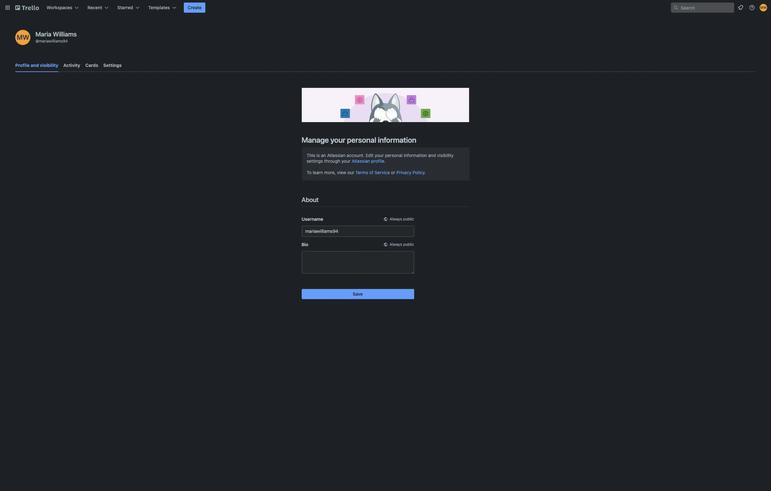Task type: locate. For each thing, give the bounding box(es) containing it.
0 vertical spatial and
[[31, 62, 39, 68]]

maria williams (mariawilliams94) image
[[760, 4, 768, 11], [15, 30, 30, 45]]

. up service
[[385, 158, 386, 164]]

privacy
[[397, 170, 412, 175]]

0 horizontal spatial visibility
[[40, 62, 58, 68]]

of
[[370, 170, 374, 175]]

0 vertical spatial personal
[[347, 135, 377, 144]]

@
[[36, 39, 39, 43]]

view
[[337, 170, 347, 175]]

save
[[353, 291, 363, 297]]

information up policy
[[404, 153, 427, 158]]

0 horizontal spatial and
[[31, 62, 39, 68]]

atlassian down account.
[[352, 158, 370, 164]]

0 vertical spatial always
[[390, 217, 402, 221]]

0 horizontal spatial maria williams (mariawilliams94) image
[[15, 30, 30, 45]]

1 vertical spatial .
[[425, 170, 426, 175]]

account.
[[347, 153, 365, 158]]

terms of service link
[[356, 170, 390, 175]]

personal up account.
[[347, 135, 377, 144]]

1 horizontal spatial .
[[425, 170, 426, 175]]

cards
[[85, 62, 98, 68]]

your up "profile" at top left
[[375, 153, 384, 158]]

2 always from the top
[[390, 242, 402, 247]]

atlassian profile
[[352, 158, 385, 164]]

1 always from the top
[[390, 217, 402, 221]]

public for bio
[[403, 242, 414, 247]]

Search field
[[679, 3, 735, 12]]

atlassian
[[327, 153, 346, 158], [352, 158, 370, 164]]

1 horizontal spatial visibility
[[437, 153, 454, 158]]

1 always public from the top
[[390, 217, 414, 221]]

.
[[385, 158, 386, 164], [425, 170, 426, 175]]

personal
[[347, 135, 377, 144], [385, 153, 403, 158]]

public for username
[[403, 217, 414, 221]]

your up "through"
[[331, 135, 346, 144]]

your
[[331, 135, 346, 144], [375, 153, 384, 158], [342, 158, 351, 164]]

1 horizontal spatial personal
[[385, 153, 403, 158]]

0 horizontal spatial personal
[[347, 135, 377, 144]]

Username text field
[[302, 225, 414, 237]]

0 notifications image
[[737, 4, 745, 11]]

information
[[378, 135, 417, 144], [404, 153, 427, 158]]

this is an atlassian account. edit your personal information and visibility settings through your
[[307, 153, 454, 164]]

recent
[[88, 5, 102, 10]]

atlassian up "through"
[[327, 153, 346, 158]]

1 vertical spatial atlassian
[[352, 158, 370, 164]]

information inside the this is an atlassian account. edit your personal information and visibility settings through your
[[404, 153, 427, 158]]

. right privacy
[[425, 170, 426, 175]]

service
[[375, 170, 390, 175]]

back to home image
[[15, 3, 39, 13]]

learn
[[313, 170, 323, 175]]

0 vertical spatial public
[[403, 217, 414, 221]]

and inside the this is an atlassian account. edit your personal information and visibility settings through your
[[429, 153, 436, 158]]

0 horizontal spatial .
[[385, 158, 386, 164]]

0 vertical spatial .
[[385, 158, 386, 164]]

public
[[403, 217, 414, 221], [403, 242, 414, 247]]

1 vertical spatial visibility
[[437, 153, 454, 158]]

information up the this is an atlassian account. edit your personal information and visibility settings through your
[[378, 135, 417, 144]]

about
[[302, 196, 319, 203]]

always for username
[[390, 217, 402, 221]]

2 public from the top
[[403, 242, 414, 247]]

edit
[[366, 153, 374, 158]]

our
[[348, 170, 355, 175]]

and
[[31, 62, 39, 68], [429, 153, 436, 158]]

settings link
[[103, 60, 122, 71]]

maria williams (mariawilliams94) image right open information menu image
[[760, 4, 768, 11]]

maria williams (mariawilliams94) image left '@'
[[15, 30, 30, 45]]

0 vertical spatial visibility
[[40, 62, 58, 68]]

primary element
[[0, 0, 772, 15]]

1 vertical spatial and
[[429, 153, 436, 158]]

always
[[390, 217, 402, 221], [390, 242, 402, 247]]

more,
[[324, 170, 336, 175]]

1 public from the top
[[403, 217, 414, 221]]

1 vertical spatial information
[[404, 153, 427, 158]]

settings
[[307, 158, 323, 164]]

activity
[[63, 62, 80, 68]]

starred button
[[114, 3, 143, 13]]

save button
[[302, 289, 414, 299]]

profile and visibility link
[[15, 60, 58, 72]]

open information menu image
[[750, 4, 756, 11]]

visibility
[[40, 62, 58, 68], [437, 153, 454, 158]]

is
[[317, 153, 320, 158]]

username
[[302, 216, 324, 222]]

cards link
[[85, 60, 98, 71]]

1 vertical spatial public
[[403, 242, 414, 247]]

0 vertical spatial always public
[[390, 217, 414, 221]]

0 vertical spatial atlassian
[[327, 153, 346, 158]]

0 horizontal spatial atlassian
[[327, 153, 346, 158]]

1 vertical spatial personal
[[385, 153, 403, 158]]

templates
[[148, 5, 170, 10]]

1 horizontal spatial and
[[429, 153, 436, 158]]

2 always public from the top
[[390, 242, 414, 247]]

1 vertical spatial always public
[[390, 242, 414, 247]]

personal up or
[[385, 153, 403, 158]]

your down account.
[[342, 158, 351, 164]]

always public
[[390, 217, 414, 221], [390, 242, 414, 247]]

1 vertical spatial always
[[390, 242, 402, 247]]

1 vertical spatial maria williams (mariawilliams94) image
[[15, 30, 30, 45]]

terms of service or privacy policy .
[[356, 170, 426, 175]]

1 horizontal spatial maria williams (mariawilliams94) image
[[760, 4, 768, 11]]



Task type: describe. For each thing, give the bounding box(es) containing it.
settings
[[103, 62, 122, 68]]

manage your personal information
[[302, 135, 417, 144]]

an
[[321, 153, 326, 158]]

visibility inside the this is an atlassian account. edit your personal information and visibility settings through your
[[437, 153, 454, 158]]

Bio text field
[[302, 251, 414, 274]]

workspaces
[[47, 5, 72, 10]]

templates button
[[145, 3, 180, 13]]

personal inside the this is an atlassian account. edit your personal information and visibility settings through your
[[385, 153, 403, 158]]

0 vertical spatial information
[[378, 135, 417, 144]]

atlassian inside the this is an atlassian account. edit your personal information and visibility settings through your
[[327, 153, 346, 158]]

workspaces button
[[43, 3, 82, 13]]

privacy policy link
[[397, 170, 425, 175]]

mariawilliams94
[[39, 39, 68, 43]]

to
[[307, 170, 312, 175]]

williams
[[53, 30, 77, 38]]

terms
[[356, 170, 368, 175]]

starred
[[117, 5, 133, 10]]

maria
[[36, 30, 51, 38]]

0 vertical spatial maria williams (mariawilliams94) image
[[760, 4, 768, 11]]

search image
[[674, 5, 679, 10]]

. inside . to learn more, view our
[[385, 158, 386, 164]]

this
[[307, 153, 316, 158]]

maria williams @ mariawilliams94
[[36, 30, 77, 43]]

profile
[[15, 62, 30, 68]]

1 vertical spatial your
[[375, 153, 384, 158]]

activity link
[[63, 60, 80, 71]]

1 horizontal spatial atlassian
[[352, 158, 370, 164]]

profile and visibility
[[15, 62, 58, 68]]

atlassian profile link
[[352, 158, 385, 164]]

bio
[[302, 242, 309, 247]]

manage
[[302, 135, 329, 144]]

always public for username
[[390, 217, 414, 221]]

create
[[188, 5, 202, 10]]

create button
[[184, 3, 206, 13]]

0 vertical spatial your
[[331, 135, 346, 144]]

always for bio
[[390, 242, 402, 247]]

through
[[325, 158, 341, 164]]

always public for bio
[[390, 242, 414, 247]]

profile
[[372, 158, 385, 164]]

or
[[391, 170, 396, 175]]

policy
[[413, 170, 425, 175]]

recent button
[[84, 3, 112, 13]]

2 vertical spatial your
[[342, 158, 351, 164]]

. to learn more, view our
[[307, 158, 386, 175]]



Task type: vqa. For each thing, say whether or not it's contained in the screenshot.
Remote work "LINK"
no



